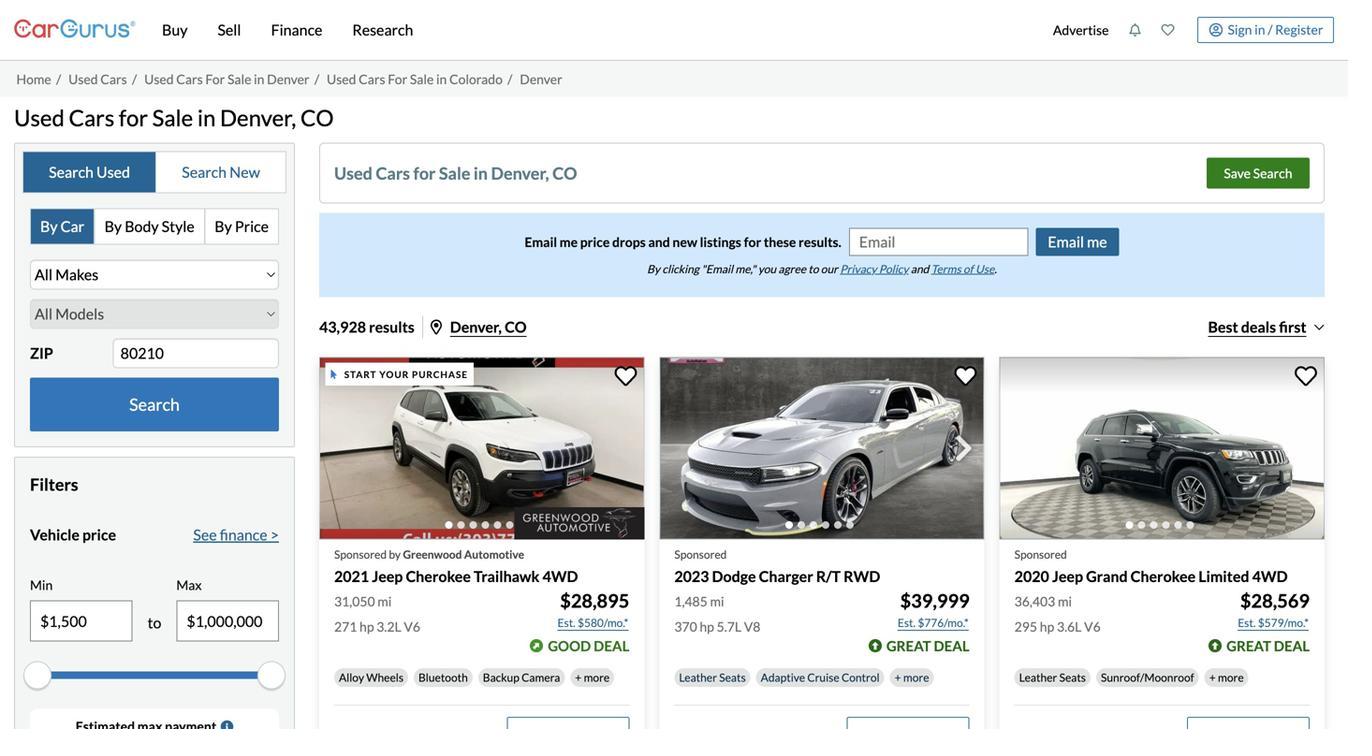 Task type: locate. For each thing, give the bounding box(es) containing it.
hp for $39,999
[[700, 619, 714, 635]]

drops
[[612, 234, 646, 250]]

more for $39,999
[[903, 671, 929, 684]]

3 + from the left
[[1209, 671, 1216, 684]]

hp right the 370
[[700, 619, 714, 635]]

mi for $28,569
[[1058, 593, 1072, 609]]

research button
[[337, 0, 428, 60]]

great deal down est. $579/mo.* button on the bottom right of page
[[1227, 637, 1310, 654]]

2 + from the left
[[895, 671, 901, 684]]

email
[[1048, 232, 1084, 251], [525, 234, 557, 250]]

/
[[1268, 21, 1273, 37], [56, 71, 61, 87], [132, 71, 137, 87], [314, 71, 319, 87], [508, 71, 512, 87]]

2 horizontal spatial deal
[[1274, 637, 1310, 654]]

2 more from the left
[[903, 671, 929, 684]]

0 horizontal spatial est.
[[558, 616, 576, 630]]

sign in / register menu item
[[1184, 17, 1334, 43]]

0 horizontal spatial v6
[[404, 619, 420, 635]]

vehicle
[[30, 526, 79, 544]]

search for search new
[[182, 163, 227, 181]]

3 hp from the left
[[1040, 619, 1055, 635]]

black 2020 jeep grand cherokee limited 4wd suv / crossover four-wheel drive automatic image
[[1000, 357, 1325, 540]]

v6 inside 36,403 mi 295 hp 3.6l v6
[[1084, 619, 1101, 635]]

search left new
[[182, 163, 227, 181]]

1 mi from the left
[[378, 593, 392, 609]]

1 horizontal spatial v6
[[1084, 619, 1101, 635]]

search down zip phone field
[[129, 394, 180, 415]]

1 horizontal spatial previous image image
[[671, 434, 689, 464]]

2 leather seats from the left
[[1019, 671, 1086, 684]]

advertise
[[1053, 22, 1109, 38]]

3 est. from the left
[[1238, 616, 1256, 630]]

0 horizontal spatial for
[[205, 71, 225, 87]]

0 horizontal spatial co
[[300, 104, 334, 131]]

1 + more from the left
[[575, 671, 610, 684]]

2 horizontal spatial hp
[[1040, 619, 1055, 635]]

1 vertical spatial for
[[413, 163, 436, 183]]

2 vertical spatial denver,
[[450, 318, 502, 336]]

seats for $39,999
[[719, 671, 746, 684]]

mi for $28,895
[[378, 593, 392, 609]]

est. up good
[[558, 616, 576, 630]]

hp for $28,569
[[1040, 619, 1055, 635]]

for
[[119, 104, 148, 131], [413, 163, 436, 183], [744, 234, 761, 250]]

1 horizontal spatial to
[[808, 262, 819, 276]]

v6 right "3.6l"
[[1084, 619, 1101, 635]]

jeep right the 2020 at the right of page
[[1052, 568, 1083, 586]]

more
[[584, 671, 610, 684], [903, 671, 929, 684], [1218, 671, 1244, 684]]

more down good deal
[[584, 671, 610, 684]]

jeep inside sponsored by greenwood automotive 2021 jeep cherokee trailhawk 4wd
[[372, 568, 403, 586]]

1 seats from the left
[[719, 671, 746, 684]]

by car tab
[[31, 209, 95, 244]]

colorado
[[449, 71, 503, 87]]

good deal
[[548, 637, 630, 654]]

1 horizontal spatial mi
[[710, 593, 724, 609]]

est. for $39,999
[[898, 616, 916, 630]]

0 horizontal spatial + more
[[575, 671, 610, 684]]

me for email me
[[1087, 232, 1107, 251]]

31,050
[[334, 593, 375, 609]]

alloy
[[339, 671, 364, 684]]

2 vertical spatial for
[[744, 234, 761, 250]]

email inside button
[[1048, 232, 1084, 251]]

0 horizontal spatial previous image image
[[331, 434, 349, 464]]

saved cars image
[[1161, 23, 1175, 37]]

+ right the 'sunroof/moonroof'
[[1209, 671, 1216, 684]]

1 horizontal spatial denver
[[520, 71, 562, 87]]

2 seats from the left
[[1059, 671, 1086, 684]]

sponsored
[[334, 548, 387, 561], [674, 548, 727, 561], [1015, 548, 1067, 561]]

1 horizontal spatial +
[[895, 671, 901, 684]]

2 horizontal spatial more
[[1218, 671, 1244, 684]]

more for $28,569
[[1218, 671, 1244, 684]]

1 vertical spatial to
[[148, 614, 161, 632]]

cargurus logo homepage link link
[[14, 3, 136, 57]]

hp inside 36,403 mi 295 hp 3.6l v6
[[1040, 619, 1055, 635]]

used inside tab
[[96, 163, 130, 181]]

deal down $579/mo.*
[[1274, 637, 1310, 654]]

more down est. $579/mo.* button on the bottom right of page
[[1218, 671, 1244, 684]]

of
[[963, 262, 973, 276]]

1 horizontal spatial sponsored
[[674, 548, 727, 561]]

+
[[575, 671, 582, 684], [895, 671, 901, 684], [1209, 671, 1216, 684]]

1 leather seats from the left
[[679, 671, 746, 684]]

cruise
[[807, 671, 840, 684]]

seats left adaptive
[[719, 671, 746, 684]]

+ more down est. $579/mo.* button on the bottom right of page
[[1209, 671, 1244, 684]]

2 horizontal spatial +
[[1209, 671, 1216, 684]]

+ more right control
[[895, 671, 929, 684]]

1 4wd from the left
[[543, 568, 578, 586]]

1 vertical spatial co
[[552, 163, 577, 183]]

est. $580/mo.* button
[[557, 614, 630, 632]]

0 vertical spatial for
[[119, 104, 148, 131]]

ZIP telephone field
[[113, 338, 279, 368]]

0 horizontal spatial 4wd
[[543, 568, 578, 586]]

denver,
[[220, 104, 296, 131], [491, 163, 549, 183], [450, 318, 502, 336]]

mi inside 36,403 mi 295 hp 3.6l v6
[[1058, 593, 1072, 609]]

1 horizontal spatial jeep
[[1052, 568, 1083, 586]]

1 horizontal spatial 4wd
[[1252, 568, 1288, 586]]

greenwood
[[403, 548, 462, 561]]

1 horizontal spatial est.
[[898, 616, 916, 630]]

1 hp from the left
[[360, 619, 374, 635]]

next image image
[[615, 434, 633, 464], [955, 434, 973, 464]]

3 deal from the left
[[1274, 637, 1310, 654]]

these
[[764, 234, 796, 250]]

1 horizontal spatial seats
[[1059, 671, 1086, 684]]

3 mi from the left
[[1058, 593, 1072, 609]]

me for email me price drops and new listings for these results.
[[560, 234, 578, 250]]

tab list
[[22, 151, 287, 193], [30, 208, 279, 245]]

great deal for $39,999
[[887, 637, 970, 654]]

1 horizontal spatial cherokee
[[1131, 568, 1196, 586]]

and right 'policy'
[[911, 262, 929, 276]]

est. for $28,895
[[558, 616, 576, 630]]

finance
[[271, 21, 322, 39]]

0 horizontal spatial cherokee
[[406, 568, 471, 586]]

cargurus logo homepage link image
[[14, 3, 136, 57]]

body
[[125, 217, 159, 235]]

results.
[[799, 234, 842, 250]]

0 horizontal spatial seats
[[719, 671, 746, 684]]

great
[[887, 637, 931, 654], [1227, 637, 1271, 654]]

+ more down good deal
[[575, 671, 610, 684]]

2 horizontal spatial + more
[[1209, 671, 1244, 684]]

price right vehicle
[[82, 526, 116, 544]]

sign in / register link
[[1197, 17, 1334, 43]]

3 + more from the left
[[1209, 671, 1244, 684]]

deal down the $776/mo.*
[[934, 637, 970, 654]]

great deal for $28,569
[[1227, 637, 1310, 654]]

leather down the 370
[[679, 671, 717, 684]]

price left drops
[[580, 234, 610, 250]]

home
[[16, 71, 51, 87]]

hp right 295
[[1040, 619, 1055, 635]]

see finance > link
[[193, 524, 279, 546]]

style
[[162, 217, 195, 235]]

used
[[68, 71, 98, 87], [144, 71, 174, 87], [327, 71, 356, 87], [14, 104, 65, 131], [334, 163, 373, 183], [96, 163, 130, 181]]

+ right control
[[895, 671, 901, 684]]

camera
[[522, 671, 560, 684]]

est. inside $39,999 est. $776/mo.*
[[898, 616, 916, 630]]

1 horizontal spatial for
[[388, 71, 407, 87]]

mi right 1,485
[[710, 593, 724, 609]]

1 cherokee from the left
[[406, 568, 471, 586]]

leather seats
[[679, 671, 746, 684], [1019, 671, 1086, 684]]

sponsored up the 2020 at the right of page
[[1015, 548, 1067, 561]]

2 great deal from the left
[[1227, 637, 1310, 654]]

4wd up the $28,895
[[543, 568, 578, 586]]

research
[[352, 21, 413, 39]]

sponsored inside sponsored by greenwood automotive 2021 jeep cherokee trailhawk 4wd
[[334, 548, 387, 561]]

1 horizontal spatial great deal
[[1227, 637, 1310, 654]]

1 horizontal spatial leather
[[1019, 671, 1057, 684]]

mi inside 1,485 mi 370 hp 5.7l v8
[[710, 593, 724, 609]]

wheels
[[366, 671, 404, 684]]

for down the research "dropdown button"
[[388, 71, 407, 87]]

by price tab
[[205, 209, 278, 244]]

2 sponsored from the left
[[674, 548, 727, 561]]

est. down $39,999 at bottom
[[898, 616, 916, 630]]

tab list containing search used
[[22, 151, 287, 193]]

4wd
[[543, 568, 578, 586], [1252, 568, 1288, 586]]

deal for $28,569
[[1274, 637, 1310, 654]]

purchase
[[412, 369, 468, 380]]

$579/mo.*
[[1258, 616, 1309, 630]]

previous image image for $39,999
[[671, 434, 689, 464]]

denver down the finance popup button in the left top of the page
[[267, 71, 310, 87]]

leather seats down "3.6l"
[[1019, 671, 1086, 684]]

2 horizontal spatial est.
[[1238, 616, 1256, 630]]

0 vertical spatial tab list
[[22, 151, 287, 193]]

2 horizontal spatial mi
[[1058, 593, 1072, 609]]

1 vertical spatial and
[[911, 262, 929, 276]]

0 horizontal spatial hp
[[360, 619, 374, 635]]

leather seats down 5.7l
[[679, 671, 746, 684]]

2023
[[674, 568, 709, 586]]

price
[[580, 234, 610, 250], [82, 526, 116, 544]]

limited
[[1199, 568, 1249, 586]]

0 horizontal spatial +
[[575, 671, 582, 684]]

search for search used
[[49, 163, 94, 181]]

0 horizontal spatial next image image
[[615, 434, 633, 464]]

terms of use link
[[931, 262, 995, 276]]

by left the car
[[40, 217, 58, 235]]

open notifications image
[[1129, 23, 1142, 37]]

0 horizontal spatial deal
[[594, 637, 630, 654]]

greenwood automotive image
[[514, 507, 644, 540]]

hp right 271 at the bottom of the page
[[360, 619, 374, 635]]

by inside tab
[[40, 217, 58, 235]]

by left body
[[104, 217, 122, 235]]

/ left register
[[1268, 21, 1273, 37]]

est.
[[558, 616, 576, 630], [898, 616, 916, 630], [1238, 616, 1256, 630]]

jeep down by
[[372, 568, 403, 586]]

2 horizontal spatial co
[[552, 163, 577, 183]]

1 sponsored from the left
[[334, 548, 387, 561]]

cherokee right grand
[[1131, 568, 1196, 586]]

jeep inside sponsored 2020 jeep grand cherokee limited 4wd
[[1052, 568, 1083, 586]]

3 sponsored from the left
[[1015, 548, 1067, 561]]

destroyer gray clearcoat 2023 dodge charger r/t rwd sedan rear-wheel drive 8-speed automatic image
[[659, 357, 985, 540]]

1 vertical spatial used cars for sale in denver, co
[[334, 163, 577, 183]]

by for by car
[[40, 217, 58, 235]]

sponsored inside sponsored 2023 dodge charger r/t rwd
[[674, 548, 727, 561]]

1 horizontal spatial for
[[413, 163, 436, 183]]

2 horizontal spatial sponsored
[[1015, 548, 1067, 561]]

cherokee
[[406, 568, 471, 586], [1131, 568, 1196, 586]]

menu bar
[[136, 0, 1043, 60]]

privacy
[[840, 262, 877, 276]]

0 horizontal spatial sponsored
[[334, 548, 387, 561]]

1 horizontal spatial next image image
[[955, 434, 973, 464]]

hp for $28,895
[[360, 619, 374, 635]]

v6 inside 31,050 mi 271 hp 3.2l v6
[[404, 619, 420, 635]]

0 vertical spatial used cars for sale in denver, co
[[14, 104, 334, 131]]

1,485
[[674, 593, 708, 609]]

1 deal from the left
[[594, 637, 630, 654]]

mi inside 31,050 mi 271 hp 3.2l v6
[[378, 593, 392, 609]]

great deal down "est. $776/mo.*" button
[[887, 637, 970, 654]]

results
[[369, 318, 415, 336]]

Min text field
[[31, 602, 132, 641]]

mi up "3.6l"
[[1058, 593, 1072, 609]]

hp inside 1,485 mi 370 hp 5.7l v8
[[700, 619, 714, 635]]

est. for $28,569
[[1238, 616, 1256, 630]]

295
[[1015, 619, 1037, 635]]

2 hp from the left
[[700, 619, 714, 635]]

email me price drops and new listings for these results.
[[525, 234, 842, 250]]

4wd inside sponsored 2020 jeep grand cherokee limited 4wd
[[1252, 568, 1288, 586]]

by left "price"
[[215, 217, 232, 235]]

1 horizontal spatial co
[[505, 318, 527, 336]]

1 great deal from the left
[[887, 637, 970, 654]]

4wd up the "$28,569"
[[1252, 568, 1288, 586]]

est. inside $28,895 est. $580/mo.*
[[558, 616, 576, 630]]

2 mi from the left
[[710, 593, 724, 609]]

0 horizontal spatial to
[[148, 614, 161, 632]]

2 jeep from the left
[[1052, 568, 1083, 586]]

/ inside sign in / register "link"
[[1268, 21, 1273, 37]]

v6 right "3.2l" in the left of the page
[[404, 619, 420, 635]]

2 previous image image from the left
[[671, 434, 689, 464]]

1 next image image from the left
[[615, 434, 633, 464]]

for down sell popup button
[[205, 71, 225, 87]]

1 jeep from the left
[[372, 568, 403, 586]]

1 denver from the left
[[267, 71, 310, 87]]

leather for $39,999
[[679, 671, 717, 684]]

1 vertical spatial price
[[82, 526, 116, 544]]

0 horizontal spatial great deal
[[887, 637, 970, 654]]

email for email me price drops and new listings for these results.
[[525, 234, 557, 250]]

370
[[674, 619, 697, 635]]

0 horizontal spatial and
[[648, 234, 670, 250]]

43,928 results
[[319, 318, 415, 336]]

denver
[[267, 71, 310, 87], [520, 71, 562, 87]]

previous image image
[[331, 434, 349, 464], [671, 434, 689, 464]]

great down "est. $776/mo.*" button
[[887, 637, 931, 654]]

in inside "link"
[[1255, 21, 1265, 37]]

great for $28,569
[[1227, 637, 1271, 654]]

2 great from the left
[[1227, 637, 1271, 654]]

2 est. from the left
[[898, 616, 916, 630]]

our
[[821, 262, 838, 276]]

denver, co
[[450, 318, 527, 336]]

sponsored up 2023
[[674, 548, 727, 561]]

2 v6 from the left
[[1084, 619, 1101, 635]]

used cars for sale in colorado link
[[327, 71, 503, 87]]

1 horizontal spatial deal
[[934, 637, 970, 654]]

0 vertical spatial price
[[580, 234, 610, 250]]

1 horizontal spatial great
[[1227, 637, 1271, 654]]

1 great from the left
[[887, 637, 931, 654]]

search used
[[49, 163, 130, 181]]

previous image image for $28,895
[[331, 434, 349, 464]]

1 horizontal spatial me
[[1087, 232, 1107, 251]]

start your purchase
[[344, 369, 468, 380]]

2 cherokee from the left
[[1131, 568, 1196, 586]]

2 leather from the left
[[1019, 671, 1057, 684]]

2 4wd from the left
[[1252, 568, 1288, 586]]

sell
[[218, 21, 241, 39]]

seats
[[719, 671, 746, 684], [1059, 671, 1086, 684]]

est. down the "$28,569"
[[1238, 616, 1256, 630]]

more right control
[[903, 671, 929, 684]]

0 horizontal spatial me
[[560, 234, 578, 250]]

denver right "colorado"
[[520, 71, 562, 87]]

1 vertical spatial tab list
[[30, 208, 279, 245]]

36,403
[[1015, 593, 1055, 609]]

1 horizontal spatial email
[[1048, 232, 1084, 251]]

search up the car
[[49, 163, 94, 181]]

1 horizontal spatial hp
[[700, 619, 714, 635]]

menu bar containing buy
[[136, 0, 1043, 60]]

great for $39,999
[[887, 637, 931, 654]]

sponsored up 2021 on the bottom left
[[334, 548, 387, 561]]

1 horizontal spatial leather seats
[[1019, 671, 1086, 684]]

0 horizontal spatial more
[[584, 671, 610, 684]]

leather seats for $28,569
[[1019, 671, 1086, 684]]

deal down $580/mo.*
[[594, 637, 630, 654]]

search new tab
[[156, 152, 286, 192]]

0 horizontal spatial email
[[525, 234, 557, 250]]

1 est. from the left
[[558, 616, 576, 630]]

jeep
[[372, 568, 403, 586], [1052, 568, 1083, 586]]

1 for from the left
[[205, 71, 225, 87]]

0 horizontal spatial mi
[[378, 593, 392, 609]]

0 vertical spatial and
[[648, 234, 670, 250]]

tab list containing by car
[[30, 208, 279, 245]]

great down est. $579/mo.* button on the bottom right of page
[[1227, 637, 1271, 654]]

1 leather from the left
[[679, 671, 717, 684]]

$28,569 est. $579/mo.*
[[1238, 590, 1310, 630]]

1,485 mi 370 hp 5.7l v8
[[674, 593, 761, 635]]

1 + from the left
[[575, 671, 582, 684]]

2 horizontal spatial for
[[744, 234, 761, 250]]

hp inside 31,050 mi 271 hp 3.2l v6
[[360, 619, 374, 635]]

0 horizontal spatial jeep
[[372, 568, 403, 586]]

2 next image image from the left
[[955, 434, 973, 464]]

seats down "3.6l"
[[1059, 671, 1086, 684]]

5.7l
[[717, 619, 742, 635]]

0 horizontal spatial leather seats
[[679, 671, 746, 684]]

buy
[[162, 21, 188, 39]]

sponsored for $39,999
[[674, 548, 727, 561]]

0 horizontal spatial denver
[[267, 71, 310, 87]]

1 horizontal spatial price
[[580, 234, 610, 250]]

+ down good
[[575, 671, 582, 684]]

email for email me
[[1048, 232, 1084, 251]]

to left our
[[808, 262, 819, 276]]

0 horizontal spatial leather
[[679, 671, 717, 684]]

menu
[[1043, 4, 1334, 56]]

Email email field
[[850, 229, 1027, 255]]

and left new
[[648, 234, 670, 250]]

est. inside $28,569 est. $579/mo.*
[[1238, 616, 1256, 630]]

/ right home
[[56, 71, 61, 87]]

$776/mo.*
[[918, 616, 969, 630]]

cherokee down greenwood
[[406, 568, 471, 586]]

your
[[379, 369, 409, 380]]

1 v6 from the left
[[404, 619, 420, 635]]

2 + more from the left
[[895, 671, 929, 684]]

0 horizontal spatial great
[[887, 637, 931, 654]]

hp
[[360, 619, 374, 635], [700, 619, 714, 635], [1040, 619, 1055, 635]]

3 more from the left
[[1218, 671, 1244, 684]]

me,"
[[735, 262, 756, 276]]

2 deal from the left
[[934, 637, 970, 654]]

deal
[[594, 637, 630, 654], [934, 637, 970, 654], [1274, 637, 1310, 654]]

mi up "3.2l" in the left of the page
[[378, 593, 392, 609]]

sponsored inside sponsored 2020 jeep grand cherokee limited 4wd
[[1015, 548, 1067, 561]]

leather down 295
[[1019, 671, 1057, 684]]

1 horizontal spatial more
[[903, 671, 929, 684]]

me inside button
[[1087, 232, 1107, 251]]

great deal
[[887, 637, 970, 654], [1227, 637, 1310, 654]]

to right min text box
[[148, 614, 161, 632]]

0 horizontal spatial price
[[82, 526, 116, 544]]

$580/mo.*
[[578, 616, 629, 630]]

1 previous image image from the left
[[331, 434, 349, 464]]

1 horizontal spatial + more
[[895, 671, 929, 684]]

menu containing sign in / register
[[1043, 4, 1334, 56]]



Task type: describe. For each thing, give the bounding box(es) containing it.
mouse pointer image
[[331, 370, 337, 379]]

v6 for $28,895
[[404, 619, 420, 635]]

+ for $28,569
[[1209, 671, 1216, 684]]

mi for $39,999
[[710, 593, 724, 609]]

deal for $28,895
[[594, 637, 630, 654]]

$28,895
[[560, 590, 630, 612]]

3.6l
[[1057, 619, 1082, 635]]

dodge
[[712, 568, 756, 586]]

/ down the finance popup button in the left top of the page
[[314, 71, 319, 87]]

good
[[548, 637, 591, 654]]

+ for $39,999
[[895, 671, 901, 684]]

map marker alt image
[[430, 320, 442, 335]]

info circle image
[[220, 720, 233, 729]]

adaptive cruise control
[[761, 671, 880, 684]]

adaptive
[[761, 671, 805, 684]]

user icon image
[[1209, 23, 1223, 37]]

price
[[235, 217, 269, 235]]

0 vertical spatial co
[[300, 104, 334, 131]]

max
[[176, 577, 202, 593]]

charger
[[759, 568, 813, 586]]

1 vertical spatial denver,
[[491, 163, 549, 183]]

sunroof/moonroof
[[1101, 671, 1194, 684]]

31,050 mi 271 hp 3.2l v6
[[334, 593, 420, 635]]

v8
[[744, 619, 761, 635]]

by for by price
[[215, 217, 232, 235]]

1 more from the left
[[584, 671, 610, 684]]

by car
[[40, 217, 84, 235]]

terms
[[931, 262, 961, 276]]

zip
[[30, 344, 53, 362]]

automotive
[[464, 548, 524, 561]]

see
[[193, 526, 217, 544]]

$28,569
[[1241, 590, 1310, 612]]

est. $579/mo.* button
[[1237, 614, 1310, 632]]

1 horizontal spatial and
[[911, 262, 929, 276]]

car
[[60, 217, 84, 235]]

control
[[842, 671, 880, 684]]

by body style tab
[[95, 209, 205, 244]]

cherokee inside sponsored 2020 jeep grand cherokee limited 4wd
[[1131, 568, 1196, 586]]

>
[[270, 526, 279, 544]]

leather for $28,569
[[1019, 671, 1057, 684]]

backup camera
[[483, 671, 560, 684]]

finance button
[[256, 0, 337, 60]]

by price
[[215, 217, 269, 235]]

start
[[344, 369, 377, 380]]

/ right the 'used cars' link
[[132, 71, 137, 87]]

$28,895 est. $580/mo.*
[[558, 590, 630, 630]]

you
[[758, 262, 776, 276]]

used cars link
[[68, 71, 127, 87]]

2020
[[1015, 568, 1049, 586]]

leather seats for $39,999
[[679, 671, 746, 684]]

home / used cars / used cars for sale in denver / used cars for sale in colorado / denver
[[16, 71, 562, 87]]

by body style
[[104, 217, 195, 235]]

2 for from the left
[[388, 71, 407, 87]]

search for search
[[129, 394, 180, 415]]

email me button
[[1036, 228, 1119, 256]]

clicking
[[662, 262, 699, 276]]

bluetooth
[[419, 671, 468, 684]]

271
[[334, 619, 357, 635]]

home link
[[16, 71, 51, 87]]

save search button
[[1207, 158, 1310, 188]]

search button
[[30, 378, 279, 432]]

trailhawk
[[474, 568, 540, 586]]

sponsored 2020 jeep grand cherokee limited 4wd
[[1015, 548, 1288, 586]]

+ more for $28,569
[[1209, 671, 1244, 684]]

agree
[[778, 262, 806, 276]]

register
[[1275, 21, 1323, 37]]

advertise link
[[1043, 4, 1119, 56]]

36,403 mi 295 hp 3.6l v6
[[1015, 593, 1101, 635]]

v6 for $28,569
[[1084, 619, 1101, 635]]

save search
[[1224, 165, 1293, 181]]

privacy policy link
[[840, 262, 909, 276]]

est. $776/mo.* button
[[897, 614, 970, 632]]

sponsored 2023 dodge charger r/t rwd
[[674, 548, 880, 586]]

sell button
[[203, 0, 256, 60]]

2 vertical spatial co
[[505, 318, 527, 336]]

by clicking "email me," you agree to our privacy policy and terms of use .
[[647, 262, 997, 276]]

seats for $28,569
[[1059, 671, 1086, 684]]

0 horizontal spatial for
[[119, 104, 148, 131]]

grand
[[1086, 568, 1128, 586]]

next image image for $39,999
[[955, 434, 973, 464]]

bright white clearcoat 2021 jeep cherokee trailhawk 4wd suv / crossover four-wheel drive automatic image
[[319, 357, 644, 540]]

sponsored for $28,569
[[1015, 548, 1067, 561]]

search right save
[[1253, 165, 1293, 181]]

r/t
[[816, 568, 841, 586]]

sponsored for $28,895
[[334, 548, 387, 561]]

$39,999 est. $776/mo.*
[[898, 590, 970, 630]]

2 denver from the left
[[520, 71, 562, 87]]

search used tab
[[23, 152, 156, 192]]

listings
[[700, 234, 741, 250]]

3.2l
[[377, 619, 401, 635]]

0 vertical spatial denver,
[[220, 104, 296, 131]]

use
[[976, 262, 995, 276]]

Max text field
[[177, 602, 278, 641]]

2021
[[334, 568, 369, 586]]

policy
[[879, 262, 909, 276]]

cherokee inside sponsored by greenwood automotive 2021 jeep cherokee trailhawk 4wd
[[406, 568, 471, 586]]

deal for $39,999
[[934, 637, 970, 654]]

finance
[[220, 526, 267, 544]]

new
[[673, 234, 697, 250]]

4wd inside sponsored by greenwood automotive 2021 jeep cherokee trailhawk 4wd
[[543, 568, 578, 586]]

/ right "colorado"
[[508, 71, 512, 87]]

sponsored by greenwood automotive 2021 jeep cherokee trailhawk 4wd
[[334, 548, 578, 586]]

1 horizontal spatial used cars for sale in denver, co
[[334, 163, 577, 183]]

0 vertical spatial to
[[808, 262, 819, 276]]

+ more for $39,999
[[895, 671, 929, 684]]

backup
[[483, 671, 519, 684]]

vehicle price
[[30, 526, 116, 544]]

rwd
[[844, 568, 880, 586]]

by left clicking
[[647, 262, 660, 276]]

save
[[1224, 165, 1251, 181]]

email me
[[1048, 232, 1107, 251]]

next image image for $28,895
[[615, 434, 633, 464]]

by for by body style
[[104, 217, 122, 235]]

0 horizontal spatial used cars for sale in denver, co
[[14, 104, 334, 131]]

43,928
[[319, 318, 366, 336]]



Task type: vqa. For each thing, say whether or not it's contained in the screenshot.
Privacy
yes



